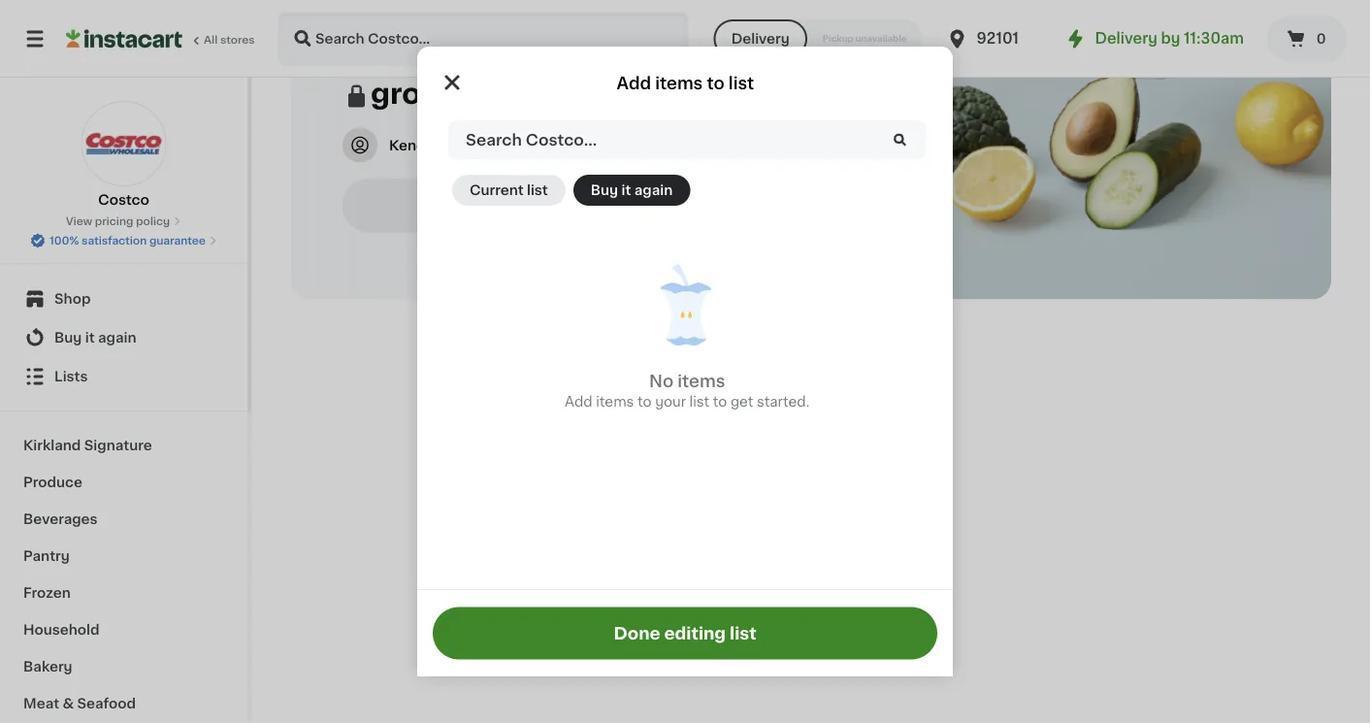 Task type: locate. For each thing, give the bounding box(es) containing it.
edit items button
[[343, 178, 760, 232]]

delivery by 11:30am
[[1095, 32, 1244, 46]]

100%
[[50, 235, 79, 246]]

11:30am
[[1184, 32, 1244, 46]]

buy inside button
[[591, 183, 618, 197]]

1 vertical spatial again
[[98, 331, 137, 345]]

get
[[731, 395, 754, 409]]

1 horizontal spatial it
[[622, 183, 631, 197]]

done editing list
[[614, 625, 757, 642]]

lists link
[[12, 357, 236, 396]]

buy up 'lists'
[[54, 331, 82, 345]]

buy it again down the shop
[[54, 331, 137, 345]]

policy
[[136, 216, 170, 227]]

1 horizontal spatial delivery
[[1095, 32, 1158, 46]]

1 vertical spatial buy it again
[[54, 331, 137, 345]]

by
[[1161, 32, 1181, 46]]

household link
[[12, 611, 236, 648]]

view pricing policy
[[66, 216, 170, 227]]

0 vertical spatial it
[[622, 183, 631, 197]]

delivery button
[[714, 19, 807, 58]]

to up the search costco... button
[[707, 75, 725, 92]]

no items add items to your list to get started.
[[565, 373, 810, 409]]

1 vertical spatial buy
[[54, 331, 82, 345]]

buy it again down the search costco... button
[[591, 183, 673, 197]]

kendall
[[389, 138, 442, 152]]

items right the edit
[[546, 197, 595, 213]]

0 vertical spatial add
[[617, 75, 651, 92]]

items for no
[[678, 373, 725, 390]]

buy down the costco...
[[591, 183, 618, 197]]

again down the search costco... button
[[635, 183, 673, 197]]

delivery
[[1095, 32, 1158, 46], [731, 32, 790, 46]]

again
[[635, 183, 673, 197], [98, 331, 137, 345]]

add left your
[[565, 395, 593, 409]]

groceries
[[371, 79, 513, 107]]

no
[[649, 373, 674, 390]]

shop
[[54, 292, 91, 306]]

1 vertical spatial add
[[565, 395, 593, 409]]

delivery inside button
[[731, 32, 790, 46]]

it right edit items
[[622, 183, 631, 197]]

costco link
[[81, 101, 166, 210]]

0 horizontal spatial again
[[98, 331, 137, 345]]

0 vertical spatial buy it again
[[591, 183, 673, 197]]

kirkland signature link
[[12, 427, 236, 464]]

service type group
[[714, 19, 923, 58]]

it down the shop
[[85, 331, 95, 345]]

items inside button
[[546, 197, 595, 213]]

satisfaction
[[82, 235, 147, 246]]

0 vertical spatial buy
[[591, 183, 618, 197]]

buy it again
[[591, 183, 673, 197], [54, 331, 137, 345]]

1 vertical spatial it
[[85, 331, 95, 345]]

items up the search costco... button
[[655, 75, 703, 92]]

again down shop link
[[98, 331, 137, 345]]

meat
[[23, 697, 59, 710]]

buy it again inside buy it again link
[[54, 331, 137, 345]]

pantry
[[23, 549, 70, 563]]

to left your
[[638, 395, 652, 409]]

delivery for delivery
[[731, 32, 790, 46]]

1 horizontal spatial buy it again
[[591, 183, 673, 197]]

stores
[[220, 34, 255, 45]]

your
[[655, 395, 686, 409]]

signature
[[84, 439, 152, 452]]

&
[[63, 697, 74, 710]]

list
[[729, 75, 754, 92], [527, 183, 548, 197], [690, 395, 710, 409], [730, 625, 757, 642]]

100% satisfaction guarantee button
[[30, 229, 217, 248]]

delivery left by
[[1095, 32, 1158, 46]]

to
[[707, 75, 725, 92], [638, 395, 652, 409], [713, 395, 727, 409]]

0 horizontal spatial delivery
[[731, 32, 790, 46]]

items
[[655, 75, 703, 92], [546, 197, 595, 213], [678, 373, 725, 390], [596, 395, 634, 409]]

1 horizontal spatial again
[[635, 183, 673, 197]]

0 horizontal spatial buy
[[54, 331, 82, 345]]

add up the search costco... button
[[617, 75, 651, 92]]

1 horizontal spatial buy
[[591, 183, 618, 197]]

it
[[622, 183, 631, 197], [85, 331, 95, 345]]

0 vertical spatial again
[[635, 183, 673, 197]]

kirkland signature
[[23, 439, 152, 452]]

0 horizontal spatial add
[[565, 395, 593, 409]]

view
[[66, 216, 92, 227]]

edit
[[508, 197, 542, 213]]

None search field
[[278, 12, 689, 66]]

0 horizontal spatial buy it again
[[54, 331, 137, 345]]

add
[[617, 75, 651, 92], [565, 395, 593, 409]]

buy
[[591, 183, 618, 197], [54, 331, 82, 345]]

items up your
[[678, 373, 725, 390]]

1 horizontal spatial add
[[617, 75, 651, 92]]

instacart logo image
[[66, 27, 182, 50]]

edit items
[[508, 197, 595, 213]]

list inside button
[[527, 183, 548, 197]]

0 horizontal spatial it
[[85, 331, 95, 345]]

frozen link
[[12, 575, 236, 611]]

delivery up add items to list
[[731, 32, 790, 46]]

costco...
[[526, 132, 597, 148]]

beverages link
[[12, 501, 236, 538]]



Task type: describe. For each thing, give the bounding box(es) containing it.
frozen
[[23, 586, 71, 600]]

parks
[[445, 138, 484, 152]]

items left your
[[596, 395, 634, 409]]

list inside button
[[730, 625, 757, 642]]

costco
[[98, 193, 149, 207]]

kirkland
[[23, 439, 81, 452]]

kendall parks
[[389, 138, 484, 152]]

bakery link
[[12, 648, 236, 685]]

delivery by 11:30am link
[[1064, 27, 1244, 50]]

done
[[614, 625, 661, 642]]

again inside buy it again button
[[635, 183, 673, 197]]

produce link
[[12, 464, 236, 501]]

buy it again link
[[12, 318, 236, 357]]

it inside button
[[622, 183, 631, 197]]

buy it again inside buy it again button
[[591, 183, 673, 197]]

costco logo image
[[81, 101, 166, 186]]

bakery
[[23, 660, 72, 674]]

list_add_items dialog
[[417, 47, 953, 677]]

92101
[[977, 32, 1019, 46]]

view pricing policy link
[[66, 214, 182, 229]]

pricing
[[95, 216, 133, 227]]

shop link
[[12, 280, 236, 318]]

add items to list
[[617, 75, 754, 92]]

current
[[470, 183, 524, 197]]

to left get
[[713, 395, 727, 409]]

100% satisfaction guarantee
[[50, 235, 206, 246]]

0
[[1317, 32, 1326, 46]]

search costco...
[[466, 132, 597, 148]]

0 button
[[1268, 16, 1347, 62]]

current list button
[[452, 175, 566, 206]]

all stores
[[204, 34, 255, 45]]

meat & seafood
[[23, 697, 136, 710]]

done editing list button
[[433, 607, 938, 660]]

delivery for delivery by 11:30am
[[1095, 32, 1158, 46]]

started.
[[757, 395, 810, 409]]

pantry link
[[12, 538, 236, 575]]

household
[[23, 623, 100, 637]]

guarantee
[[149, 235, 206, 246]]

again inside buy it again link
[[98, 331, 137, 345]]

produce
[[23, 476, 82, 489]]

items for edit
[[546, 197, 595, 213]]

current list
[[470, 183, 548, 197]]

editing
[[664, 625, 726, 642]]

list inside the no items add items to your list to get started.
[[690, 395, 710, 409]]

lists
[[54, 370, 88, 383]]

92101 button
[[946, 12, 1062, 66]]

items for add
[[655, 75, 703, 92]]

seafood
[[77, 697, 136, 710]]

search costco... button
[[448, 120, 926, 159]]

add inside the no items add items to your list to get started.
[[565, 395, 593, 409]]

beverages
[[23, 512, 98, 526]]

buy it again button
[[573, 175, 690, 206]]

all
[[204, 34, 218, 45]]

search
[[466, 132, 522, 148]]

meat & seafood link
[[12, 685, 236, 722]]

all stores link
[[66, 12, 256, 66]]



Task type: vqa. For each thing, say whether or not it's contained in the screenshot.
Tito's
no



